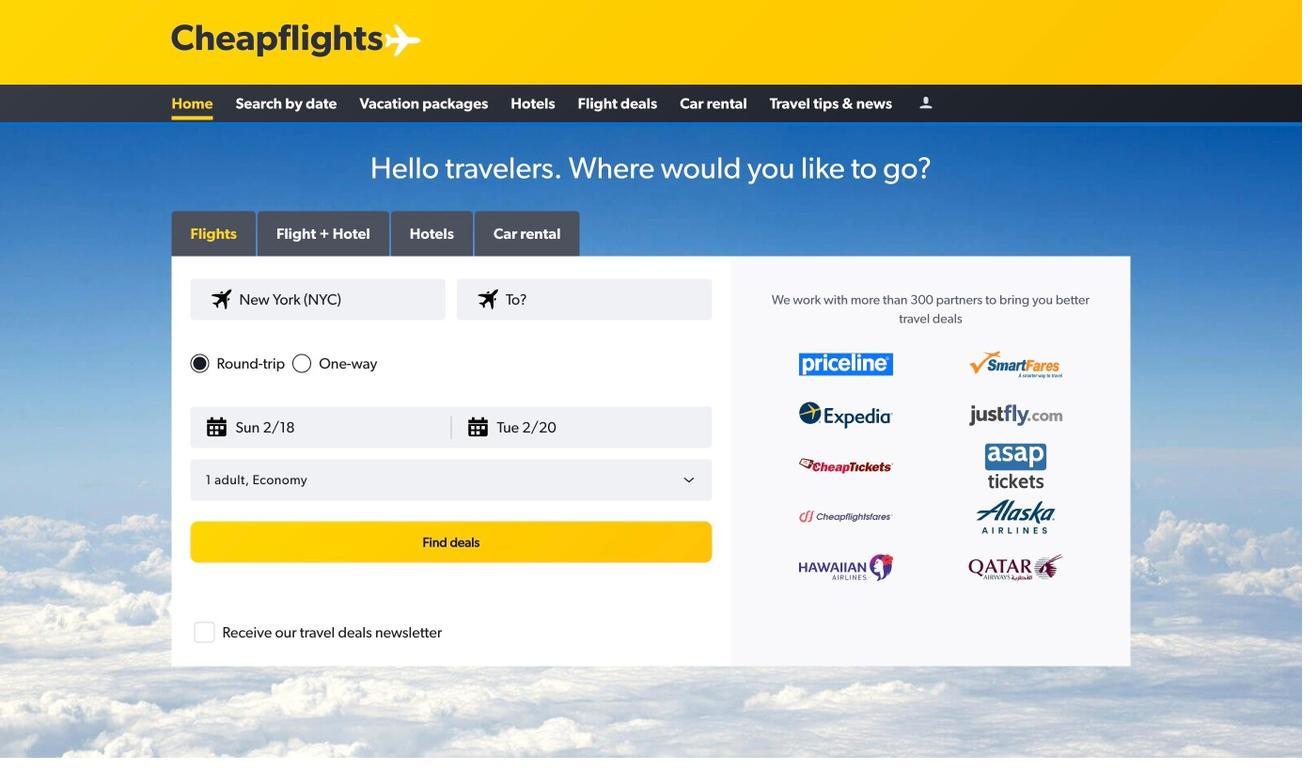 Task type: locate. For each thing, give the bounding box(es) containing it.
None text field
[[190, 279, 446, 320], [190, 407, 713, 448], [190, 279, 446, 320], [190, 407, 713, 448]]

asaptickets image
[[969, 441, 1063, 492]]

expedia image
[[799, 402, 893, 429]]

None text field
[[457, 279, 713, 320]]

justfly image
[[969, 404, 1063, 426]]

cheaptickets image
[[799, 459, 893, 474]]



Task type: vqa. For each thing, say whether or not it's contained in the screenshot.
alaska image
yes



Task type: describe. For each thing, give the bounding box(es) containing it.
priceline image
[[799, 353, 893, 376]]

alaska image
[[969, 492, 1063, 541]]

smartfares image
[[969, 351, 1063, 378]]

qatarairways image
[[969, 554, 1063, 581]]

cheapflightsfares image
[[799, 510, 893, 524]]

hawaiianairlines image
[[799, 554, 893, 581]]



